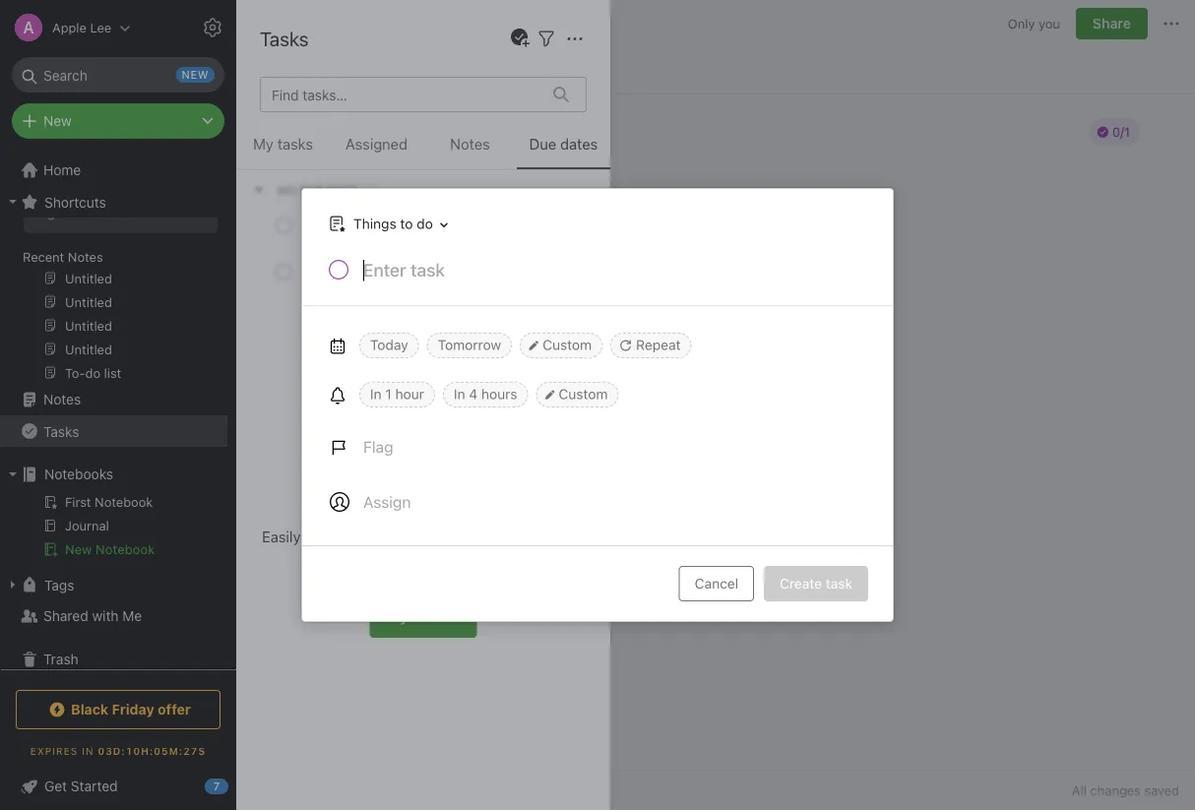 Task type: locate. For each thing, give the bounding box(es) containing it.
trash link
[[0, 644, 227, 675]]

task
[[826, 575, 853, 592]]

0 horizontal spatial in
[[370, 386, 382, 402]]

new
[[490, 70, 517, 85], [43, 113, 72, 129], [65, 542, 92, 557]]

0 vertical spatial tasks
[[277, 135, 313, 153]]

organize
[[406, 472, 471, 491]]

in 1 hour button
[[359, 382, 435, 408]]

or for note,
[[461, 528, 475, 545]]

all
[[518, 472, 535, 491]]

new left the task
[[490, 70, 517, 85]]

icon on a note, notebook, stack or tag to add it here.
[[35, 169, 181, 219]]

1 in from the left
[[370, 386, 382, 402]]

on inside the icon on a note, notebook, stack or tag to add it here.
[[136, 169, 151, 184]]

tasks up the notebooks
[[43, 423, 79, 439]]

friday
[[112, 701, 154, 718]]

note, up view
[[423, 528, 457, 545]]

in inside button
[[454, 386, 465, 402]]

note window element
[[236, 0, 1195, 810]]

or for stack
[[168, 187, 181, 202]]

1 things to do button from the left
[[319, 210, 455, 238]]

tree containing home
[[0, 96, 236, 687]]

create task
[[780, 575, 853, 592]]

to right tag
[[58, 205, 70, 219]]

1 horizontal spatial note,
[[423, 528, 457, 545]]

shared
[[43, 608, 88, 624]]

in for in 4 hours
[[454, 386, 465, 402]]

share button
[[1076, 8, 1148, 39]]

1 vertical spatial notes
[[68, 249, 103, 264]]

repeat button
[[611, 333, 692, 358]]

0 vertical spatial notes
[[450, 135, 490, 153]]

in 4 hours button
[[443, 382, 528, 408]]

1 vertical spatial or
[[461, 528, 475, 545]]

1 vertical spatial new
[[43, 113, 72, 129]]

None search field
[[26, 57, 211, 93]]

0 vertical spatial note,
[[35, 187, 66, 202]]

0 vertical spatial on
[[327, 61, 342, 77]]

due dates button
[[517, 132, 610, 169]]

edited
[[283, 61, 323, 77]]

group containing icon on a note, notebook, stack or tag to add it here.
[[0, 128, 227, 392]]

0 horizontal spatial and
[[375, 472, 402, 491]]

0 horizontal spatial tasks
[[277, 135, 313, 153]]

1 horizontal spatial in
[[454, 386, 465, 402]]

offer
[[158, 701, 191, 718]]

or up more.
[[461, 528, 475, 545]]

try
[[386, 609, 408, 625]]

or right stack
[[168, 187, 181, 202]]

custom button for in 4 hours
[[536, 382, 619, 408]]

assigned button
[[330, 132, 423, 169]]

and inside easily sort by due date, note, or assigned status using this view and more.
[[441, 551, 466, 569]]

tasks up edited
[[260, 27, 309, 50]]

0 horizontal spatial note,
[[35, 187, 66, 202]]

on left the a
[[136, 169, 151, 184]]

notes button
[[423, 132, 517, 169]]

0 horizontal spatial on
[[136, 169, 151, 184]]

1 vertical spatial tasks
[[43, 423, 79, 439]]

or inside the icon on a note, notebook, stack or tag to add it here.
[[168, 187, 181, 202]]

new up home
[[43, 113, 72, 129]]

in
[[370, 386, 382, 402], [454, 386, 465, 402]]

on
[[327, 61, 342, 77], [136, 169, 151, 184]]

in inside 'button'
[[370, 386, 382, 402]]

or
[[168, 187, 181, 202], [461, 528, 475, 545]]

expires
[[30, 745, 78, 757]]

tasks button
[[0, 415, 227, 447]]

new inside button
[[65, 542, 92, 557]]

1 vertical spatial tasks
[[474, 472, 514, 491]]

note, inside easily sort by due date, note, or assigned status using this view and more.
[[423, 528, 457, 545]]

notes left due
[[450, 135, 490, 153]]

share
[[1093, 15, 1131, 32]]

new task
[[490, 70, 549, 85]]

1 horizontal spatial to
[[400, 215, 413, 232]]

0 horizontal spatial to
[[58, 205, 70, 219]]

03d:10h:05m:27s
[[98, 745, 206, 757]]

1 horizontal spatial tasks
[[260, 27, 309, 50]]

tasks left all
[[474, 472, 514, 491]]

custom right hours
[[559, 386, 608, 402]]

2023
[[397, 61, 430, 77]]

and up assign
[[375, 472, 402, 491]]

notes inside button
[[450, 135, 490, 153]]

all changes saved
[[1072, 783, 1179, 798]]

black
[[71, 701, 108, 718]]

notes right the recent
[[68, 249, 103, 264]]

only you
[[1008, 16, 1060, 31]]

only
[[1008, 16, 1035, 31]]

custom button
[[520, 333, 603, 358], [536, 382, 619, 408]]

tasks
[[260, 27, 309, 50], [43, 423, 79, 439]]

Go to note or move task field
[[319, 210, 455, 238]]

tasks
[[277, 135, 313, 153], [474, 472, 514, 491]]

new inside popup button
[[43, 113, 72, 129]]

cancel
[[695, 575, 738, 592]]

on left nov
[[327, 61, 342, 77]]

to
[[58, 205, 70, 219], [400, 215, 413, 232]]

1 vertical spatial and
[[441, 551, 466, 569]]

assigned
[[346, 135, 408, 153]]

in left 4
[[454, 386, 465, 402]]

in 1 hour
[[370, 386, 424, 402]]

today button
[[359, 333, 419, 358]]

in left the 1
[[370, 386, 382, 402]]

1 vertical spatial custom
[[559, 386, 608, 402]]

new button
[[12, 103, 224, 139]]

to left the do
[[400, 215, 413, 232]]

1 vertical spatial on
[[136, 169, 151, 184]]

notebook
[[96, 542, 155, 557]]

0 vertical spatial custom button
[[520, 333, 603, 358]]

notes
[[450, 135, 490, 153], [68, 249, 103, 264], [43, 391, 81, 408]]

custom button down enter task text field on the top of page
[[520, 333, 603, 358]]

0 vertical spatial or
[[168, 187, 181, 202]]

notebooks
[[44, 466, 113, 482]]

using
[[338, 551, 374, 569]]

2 vertical spatial new
[[65, 542, 92, 557]]

last
[[252, 61, 279, 77]]

0 vertical spatial custom
[[543, 337, 592, 353]]

new task image
[[508, 27, 532, 50]]

recent
[[23, 249, 64, 264]]

1 vertical spatial custom button
[[536, 382, 619, 408]]

0 horizontal spatial tasks
[[43, 423, 79, 439]]

expand note image
[[250, 12, 274, 35]]

stack
[[133, 187, 165, 202]]

tasks inside button
[[277, 135, 313, 153]]

notes inside group
[[68, 249, 103, 264]]

Note Editor text field
[[236, 95, 1195, 770]]

tasks inside manage and organize tasks all in one place
[[474, 472, 514, 491]]

1 horizontal spatial or
[[461, 528, 475, 545]]

things to do button
[[319, 210, 455, 238], [324, 210, 455, 238]]

things to do
[[353, 215, 433, 232]]

custom left repeat button in the top of the page
[[543, 337, 592, 353]]

custom button right hours
[[536, 382, 619, 408]]

0 vertical spatial new
[[490, 70, 517, 85]]

1 horizontal spatial tasks
[[474, 472, 514, 491]]

0 vertical spatial and
[[375, 472, 402, 491]]

1
[[385, 386, 392, 402]]

4
[[469, 386, 478, 402]]

or inside easily sort by due date, note, or assigned status using this view and more.
[[461, 528, 475, 545]]

new up the tags
[[65, 542, 92, 557]]

tasks right my
[[277, 135, 313, 153]]

my tasks button
[[236, 132, 330, 169]]

1 horizontal spatial and
[[441, 551, 466, 569]]

new for new task
[[490, 70, 517, 85]]

notes up tasks button
[[43, 391, 81, 408]]

saved
[[1144, 783, 1179, 798]]

hour
[[395, 386, 424, 402]]

all
[[1072, 783, 1087, 798]]

this
[[378, 551, 403, 569]]

note, up tag
[[35, 187, 66, 202]]

new notebook button
[[0, 538, 227, 561]]

and right view
[[441, 551, 466, 569]]

tree
[[0, 96, 236, 687]]

0 horizontal spatial or
[[168, 187, 181, 202]]

1 horizontal spatial on
[[327, 61, 342, 77]]

new for new
[[43, 113, 72, 129]]

2 in from the left
[[454, 386, 465, 402]]

group
[[0, 128, 227, 392]]

custom button for tomorrow
[[520, 333, 603, 358]]

do
[[417, 215, 433, 232]]

0 vertical spatial tasks
[[260, 27, 309, 50]]

1 vertical spatial note,
[[423, 528, 457, 545]]

due
[[355, 528, 381, 545]]



Task type: describe. For each thing, give the bounding box(es) containing it.
here.
[[111, 205, 141, 219]]

expires in 03d:10h:05m:27s
[[30, 745, 206, 757]]

create task button
[[764, 566, 868, 602]]

due
[[529, 135, 556, 153]]

shortcuts
[[44, 194, 106, 210]]

more.
[[470, 551, 509, 569]]

2 things to do button from the left
[[324, 210, 455, 238]]

repeat
[[636, 337, 681, 353]]

shortcuts button
[[0, 186, 227, 218]]

sort
[[305, 528, 331, 545]]

me
[[122, 608, 142, 624]]

date,
[[385, 528, 419, 545]]

manage and organize tasks all in one place
[[311, 472, 535, 514]]

you
[[1039, 16, 1060, 31]]

new notebook
[[65, 542, 155, 557]]

nov
[[346, 61, 371, 77]]

try for free
[[386, 609, 460, 625]]

notebook,
[[69, 187, 129, 202]]

new for new notebook
[[65, 542, 92, 557]]

notes link
[[0, 384, 227, 415]]

in
[[82, 745, 94, 757]]

easily
[[262, 528, 301, 545]]

in for in 1 hour
[[370, 386, 382, 402]]

my
[[253, 135, 274, 153]]

task
[[521, 70, 549, 85]]

in 4 hours
[[454, 386, 517, 402]]

icon
[[108, 169, 133, 184]]

assign
[[363, 493, 411, 511]]

free
[[434, 609, 460, 625]]

flag
[[363, 438, 393, 456]]

create
[[780, 575, 822, 592]]

note, inside the icon on a note, notebook, stack or tag to add it here.
[[35, 187, 66, 202]]

15,
[[375, 61, 393, 77]]

custom for tomorrow
[[543, 337, 592, 353]]

tomorrow
[[438, 337, 501, 353]]

Enter task text field
[[361, 258, 869, 291]]

and inside manage and organize tasks all in one place
[[375, 472, 402, 491]]

Search text field
[[26, 57, 211, 93]]

tomorrow button
[[427, 333, 512, 358]]

home link
[[0, 155, 236, 186]]

recent notes
[[23, 249, 103, 264]]

home
[[43, 162, 81, 178]]

due dates
[[529, 135, 598, 153]]

settings image
[[201, 16, 224, 39]]

things
[[353, 215, 396, 232]]

in
[[379, 496, 392, 514]]

trash
[[43, 651, 78, 667]]

place
[[428, 496, 468, 514]]

2 vertical spatial notes
[[43, 391, 81, 408]]

to inside the icon on a note, notebook, stack or tag to add it here.
[[58, 205, 70, 219]]

status
[[543, 528, 585, 545]]

on inside the note window element
[[327, 61, 342, 77]]

black friday offer button
[[16, 690, 221, 729]]

by
[[335, 528, 352, 545]]

with
[[92, 608, 119, 624]]

new notebook group
[[0, 490, 227, 569]]

tag
[[35, 205, 55, 219]]

it
[[100, 205, 107, 219]]

try for free button
[[370, 597, 477, 638]]

assign button
[[318, 478, 423, 526]]

manage
[[311, 472, 371, 491]]

custom for in 4 hours
[[559, 386, 608, 402]]

tags
[[44, 577, 74, 593]]

black friday offer
[[71, 701, 191, 718]]

for
[[411, 609, 430, 625]]

cancel button
[[679, 566, 754, 602]]

view
[[407, 551, 437, 569]]

Find tasks… text field
[[264, 79, 541, 111]]

expand tags image
[[5, 577, 21, 593]]

shared with me
[[43, 608, 142, 624]]

tasks inside button
[[43, 423, 79, 439]]

a
[[155, 169, 162, 184]]

dates
[[560, 135, 598, 153]]

shared with me link
[[0, 601, 227, 632]]

add
[[74, 205, 96, 219]]

expand notebooks image
[[5, 467, 21, 482]]

to inside button
[[400, 215, 413, 232]]

hours
[[481, 386, 517, 402]]

one
[[396, 496, 424, 514]]

today
[[370, 337, 408, 353]]

my tasks
[[253, 135, 313, 153]]

flag button
[[318, 423, 405, 471]]

last edited on nov 15, 2023
[[252, 61, 430, 77]]

assigned
[[479, 528, 539, 545]]



Task type: vqa. For each thing, say whether or not it's contained in the screenshot.
system
no



